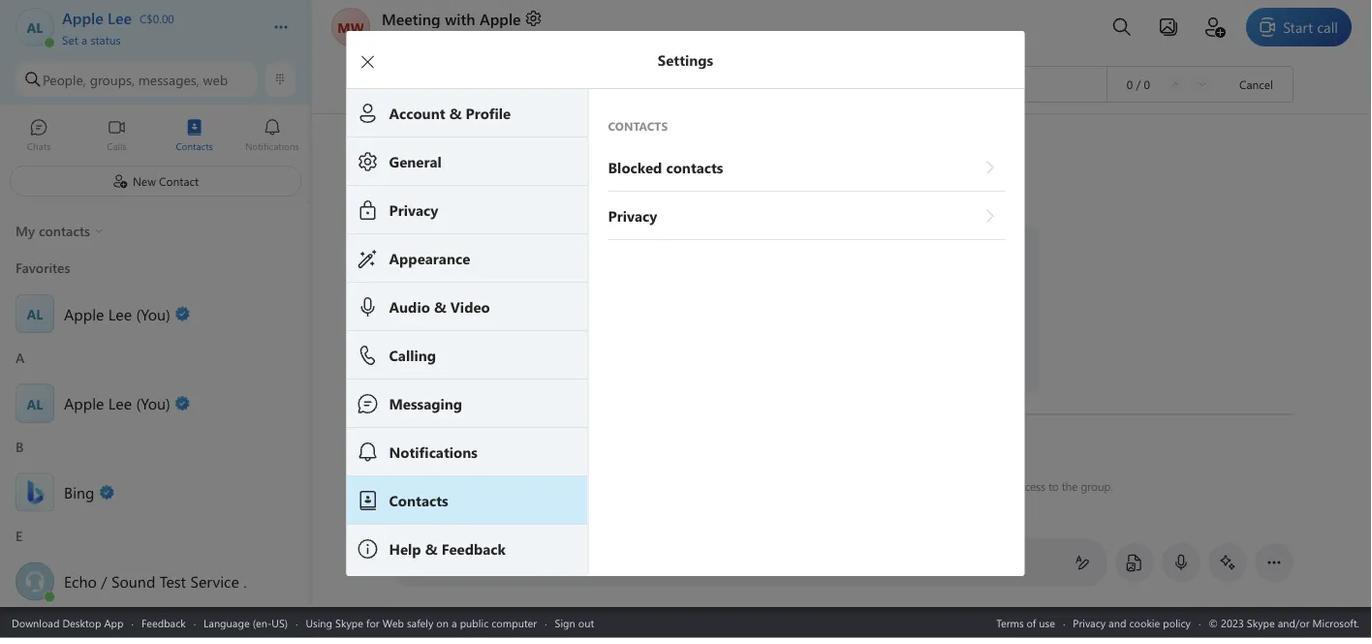 Task type: describe. For each thing, give the bounding box(es) containing it.
.
[[243, 571, 247, 592]]

(en-
[[253, 616, 272, 630]]

language
[[204, 616, 250, 630]]

app
[[104, 616, 124, 630]]

meeting with apple button
[[382, 8, 543, 29]]

language (en-us)
[[204, 616, 288, 630]]

go
[[850, 479, 865, 494]]

using skype for web safely on a public computer link
[[306, 616, 537, 630]]

on
[[436, 616, 449, 630]]

test
[[160, 571, 186, 592]]

public
[[460, 616, 489, 630]]

service
[[190, 571, 239, 592]]

2 vertical spatial lee
[[602, 479, 619, 494]]

sound
[[111, 571, 155, 592]]

web
[[382, 616, 404, 630]]

cookie
[[1129, 616, 1160, 630]]

2 to from the left
[[958, 479, 968, 494]]

use
[[1039, 616, 1055, 630]]

sign out link
[[555, 616, 594, 630]]

download desktop app link
[[12, 616, 124, 630]]

apple inside favorites group
[[64, 303, 104, 324]]

with
[[445, 8, 475, 29]]

a right type
[[470, 553, 477, 571]]

people,
[[43, 71, 86, 88]]

feedback link
[[141, 616, 186, 630]]

/ for 0
[[1136, 77, 1141, 92]]

sign out
[[555, 616, 594, 630]]

access
[[1014, 479, 1046, 494]]

echo
[[64, 571, 97, 592]]

Type a message text field
[[439, 553, 1059, 573]]

link.
[[827, 479, 847, 494]]

groups,
[[90, 71, 135, 88]]

1 0 from the left
[[1127, 77, 1133, 92]]

status
[[91, 31, 121, 47]]

desktop
[[62, 616, 101, 630]]

meeting
[[382, 8, 441, 29]]

sign
[[555, 616, 575, 630]]

a inside button
[[81, 31, 87, 47]]

apple lee (you) for favorites group
[[64, 303, 170, 324]]

e group
[[0, 521, 311, 610]]

terms of use link
[[996, 616, 1055, 630]]

message
[[480, 553, 533, 571]]

conversation
[[722, 479, 786, 494]]

download desktop app
[[12, 616, 124, 630]]

0 / 0
[[1127, 77, 1150, 92]]

using skype for web safely on a public computer
[[306, 616, 537, 630]]

lee for "a" "group"
[[108, 392, 132, 413]]

favorites group
[[0, 252, 311, 343]]

computer
[[492, 616, 537, 630]]

set
[[62, 31, 78, 47]]

today heading
[[390, 392, 1294, 427]]

out
[[578, 616, 594, 630]]

the
[[1062, 479, 1078, 494]]

privacy
[[1073, 616, 1106, 630]]

terms
[[996, 616, 1024, 630]]



Task type: locate. For each thing, give the bounding box(es) containing it.
to right go
[[868, 479, 878, 494]]

apple lee enabled joining this conversation using a link. go to group settings to manage access to the group.
[[570, 479, 1113, 494]]

2 apple lee (you) from the top
[[64, 392, 170, 413]]

lee up the b group
[[108, 392, 132, 413]]

group.
[[1081, 479, 1113, 494]]

feedback
[[141, 616, 186, 630]]

to left "the"
[[1049, 479, 1059, 494]]

0
[[1127, 77, 1133, 92], [1144, 77, 1150, 92]]

to right settings
[[958, 479, 968, 494]]

echo / sound test service .
[[64, 571, 247, 592]]

apple inside "a" "group"
[[64, 392, 104, 413]]

a group
[[0, 343, 311, 432]]

2 horizontal spatial to
[[1049, 479, 1059, 494]]

1 vertical spatial /
[[101, 571, 107, 592]]

privacy and cookie policy link
[[1073, 616, 1191, 630]]

contacts dialog
[[346, 31, 1054, 577]]

1 vertical spatial (you)
[[136, 392, 170, 413]]

(you)
[[136, 303, 170, 324], [136, 392, 170, 413]]

apple lee (you) inside "a" "group"
[[64, 392, 170, 413]]

3 to from the left
[[1049, 479, 1059, 494]]

lee
[[108, 303, 132, 324], [108, 392, 132, 413], [602, 479, 619, 494]]

set a status button
[[62, 27, 254, 47]]

people, groups, messages, web button
[[16, 62, 257, 97]]

1 to from the left
[[868, 479, 878, 494]]

type a message
[[438, 553, 533, 571]]

enabled
[[622, 479, 662, 494]]

using
[[306, 616, 332, 630]]

0 vertical spatial (you)
[[136, 303, 170, 324]]

a left the link.
[[818, 479, 824, 494]]

2 (you) from the top
[[136, 392, 170, 413]]

messages,
[[138, 71, 199, 88]]

privacy and cookie policy
[[1073, 616, 1191, 630]]

0 horizontal spatial 0
[[1127, 77, 1133, 92]]

download
[[12, 616, 59, 630]]

/ for echo
[[101, 571, 107, 592]]

1 horizontal spatial /
[[1136, 77, 1141, 92]]

/
[[1136, 77, 1141, 92], [101, 571, 107, 592]]

2 0 from the left
[[1144, 77, 1150, 92]]

0 vertical spatial lee
[[108, 303, 132, 324]]

(you) inside favorites group
[[136, 303, 170, 324]]

1 horizontal spatial 0
[[1144, 77, 1150, 92]]

apple
[[480, 8, 521, 29], [64, 303, 104, 324], [64, 392, 104, 413], [570, 479, 599, 494]]

group
[[881, 479, 912, 494]]

web
[[203, 71, 228, 88]]

1 vertical spatial lee
[[108, 392, 132, 413]]

set a status
[[62, 31, 121, 47]]

0 vertical spatial /
[[1136, 77, 1141, 92]]

lee inside "a" "group"
[[108, 392, 132, 413]]

lee for favorites group
[[108, 303, 132, 324]]

settings
[[915, 479, 955, 494]]

b group
[[0, 432, 311, 521]]

safely
[[407, 616, 434, 630]]

lee left enabled
[[602, 479, 619, 494]]

and
[[1109, 616, 1126, 630]]

lee up "a" "group"
[[108, 303, 132, 324]]

apple lee (you) for "a" "group"
[[64, 392, 170, 413]]

1 vertical spatial apple lee (you)
[[64, 392, 170, 413]]

Find messages in current conversation text field
[[421, 75, 1099, 94]]

0 horizontal spatial to
[[868, 479, 878, 494]]

people, groups, messages, web
[[43, 71, 228, 88]]

a
[[81, 31, 87, 47], [818, 479, 824, 494], [470, 553, 477, 571], [452, 616, 457, 630]]

(you) for "a" "group"
[[136, 392, 170, 413]]

/ inside e group
[[101, 571, 107, 592]]

type
[[438, 553, 466, 571]]

tab list
[[0, 110, 311, 163]]

0 vertical spatial apple lee (you)
[[64, 303, 170, 324]]

apple lee (you) inside favorites group
[[64, 303, 170, 324]]

(you) inside "a" "group"
[[136, 392, 170, 413]]

skype
[[335, 616, 363, 630]]

1 apple lee (you) from the top
[[64, 303, 170, 324]]

for
[[366, 616, 380, 630]]

manage
[[971, 479, 1011, 494]]

joining
[[665, 479, 699, 494]]

using
[[789, 479, 815, 494]]

terms of use
[[996, 616, 1055, 630]]

apple lee (you)
[[64, 303, 170, 324], [64, 392, 170, 413]]

us)
[[272, 616, 288, 630]]

apple lee (you) up "a" "group"
[[64, 303, 170, 324]]

apple lee (you) up the b group
[[64, 392, 170, 413]]

a right set
[[81, 31, 87, 47]]

(you) for favorites group
[[136, 303, 170, 324]]

(you) up "a" "group"
[[136, 303, 170, 324]]

lee inside favorites group
[[108, 303, 132, 324]]

1 horizontal spatial to
[[958, 479, 968, 494]]

a right on
[[452, 616, 457, 630]]

language (en-us) link
[[204, 616, 288, 630]]

this
[[702, 479, 719, 494]]

(you) up the b group
[[136, 392, 170, 413]]

of
[[1027, 616, 1036, 630]]

bing
[[64, 482, 95, 502]]

policy
[[1163, 616, 1191, 630]]

1 (you) from the top
[[136, 303, 170, 324]]

0 horizontal spatial /
[[101, 571, 107, 592]]

to
[[868, 479, 878, 494], [958, 479, 968, 494], [1049, 479, 1059, 494]]

meeting with apple
[[382, 8, 521, 29]]



Task type: vqa. For each thing, say whether or not it's contained in the screenshot.
"Sound"
yes



